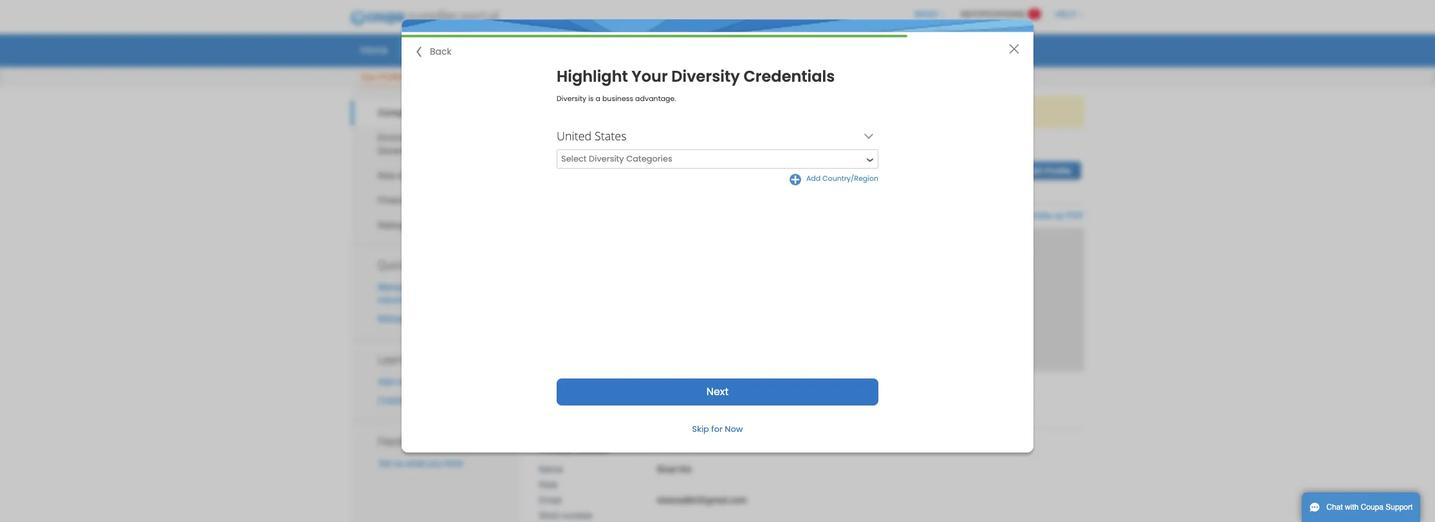 Task type: locate. For each thing, give the bounding box(es) containing it.
service/time sheets link
[[498, 40, 605, 59]]

now
[[725, 423, 743, 435]]

1 vertical spatial add
[[378, 377, 394, 387]]

highlight
[[557, 66, 628, 87]]

business up address
[[567, 386, 607, 396]]

profile for edit profile
[[1045, 166, 1072, 176]]

1 vertical spatial &
[[398, 170, 404, 181]]

your inside dialog
[[632, 66, 668, 87]]

1 vertical spatial diversity
[[557, 94, 587, 104]]

0 horizontal spatial &
[[398, 170, 404, 181]]

orders link
[[447, 40, 495, 59]]

profile inside button
[[1027, 211, 1052, 221]]

0 horizontal spatial business
[[567, 386, 607, 396]]

klo image
[[539, 142, 591, 195]]

ultimate
[[829, 386, 864, 396]]

1 horizontal spatial business
[[767, 43, 807, 56]]

progress bar
[[402, 35, 908, 37]]

country/region
[[823, 173, 879, 183]]

as
[[1055, 211, 1064, 221]]

discoverable
[[415, 395, 466, 406]]

2 vertical spatial diversity
[[438, 145, 473, 156]]

profile for download profile as pdf
[[1027, 211, 1052, 221]]

your inside "link"
[[361, 72, 377, 82]]

0 vertical spatial klo
[[604, 157, 630, 177]]

1 manage from the top
[[378, 282, 410, 292]]

klo right brad
[[679, 464, 692, 474]]

2 primary from the top
[[539, 444, 573, 454]]

1 vertical spatial a
[[407, 395, 413, 406]]

0 vertical spatial add
[[807, 173, 821, 183]]

compliance
[[406, 170, 454, 181]]

profile for your profile
[[380, 72, 404, 82]]

2 manage from the top
[[378, 314, 410, 324]]

edit
[[1027, 166, 1043, 176]]

& inside environmental, social, governance & diversity
[[430, 145, 436, 156]]

1 vertical spatial manage
[[378, 314, 410, 324]]

primary down doing
[[539, 403, 573, 414]]

manage inside manage payment information
[[378, 282, 410, 292]]

1 horizontal spatial add
[[807, 173, 821, 183]]

1 horizontal spatial performance
[[810, 43, 868, 56]]

think
[[445, 459, 464, 469]]

catalogs link
[[701, 40, 756, 59]]

0 horizontal spatial performance
[[416, 195, 468, 206]]

alert
[[539, 96, 1085, 128]]

your up advantage.
[[632, 66, 668, 87]]

background image
[[539, 228, 1085, 371]]

0 vertical spatial &
[[430, 145, 436, 156]]

diversity down social,
[[438, 145, 473, 156]]

manage payment information link
[[378, 282, 448, 305]]

0 horizontal spatial klo
[[604, 157, 630, 177]]

1 vertical spatial business
[[567, 386, 607, 396]]

your down home
[[361, 72, 377, 82]]

profile right edit
[[1045, 166, 1072, 176]]

1 vertical spatial primary
[[539, 444, 573, 454]]

Select Diversity Categories text field
[[558, 151, 862, 167]]

2 horizontal spatial &
[[430, 145, 436, 156]]

business inside business performance link
[[767, 43, 807, 56]]

risk
[[378, 170, 395, 181]]

1 horizontal spatial &
[[411, 220, 417, 230]]

add left country/region
[[807, 173, 821, 183]]

0 vertical spatial business
[[767, 43, 807, 56]]

next
[[707, 384, 729, 399]]

1 horizontal spatial diversity
[[557, 94, 587, 104]]

profile inside "link"
[[380, 72, 404, 82]]

a right create
[[407, 395, 413, 406]]

edit profile link
[[1017, 162, 1082, 180]]

0 vertical spatial performance
[[810, 43, 868, 56]]

business
[[603, 94, 634, 104]]

1 primary from the top
[[539, 403, 573, 414]]

advantage.
[[636, 94, 676, 104]]

0 horizontal spatial a
[[407, 395, 413, 406]]

0 vertical spatial primary
[[539, 403, 573, 414]]

what
[[406, 459, 425, 469]]

profile up social,
[[421, 108, 450, 118]]

add for add country/region
[[807, 173, 821, 183]]

quick links
[[378, 257, 435, 272]]

0 horizontal spatial your
[[361, 72, 377, 82]]

brad klo
[[658, 464, 692, 474]]

0 vertical spatial a
[[596, 94, 601, 104]]

add inside add country/region popup button
[[807, 173, 821, 183]]

manage legal entities link
[[378, 314, 463, 324]]

a right is
[[596, 94, 601, 104]]

skip for now button
[[682, 418, 754, 440]]

address
[[575, 403, 611, 414]]

1 horizontal spatial your
[[632, 66, 668, 87]]

chat with coupa support button
[[1302, 493, 1421, 522]]

profile left as
[[1027, 211, 1052, 221]]

feedback
[[378, 433, 426, 449]]

klo banner
[[535, 142, 1098, 429]]

your
[[632, 66, 668, 87], [361, 72, 377, 82]]

us
[[394, 459, 403, 469]]

0 vertical spatial manage
[[378, 282, 410, 292]]

1 horizontal spatial a
[[596, 94, 601, 104]]

a
[[596, 94, 601, 104], [407, 395, 413, 406]]

profile down the home link
[[380, 72, 404, 82]]

orders
[[456, 43, 487, 56]]

2 vertical spatial &
[[411, 220, 417, 230]]

1 vertical spatial klo
[[679, 464, 692, 474]]

performance
[[810, 43, 868, 56], [416, 195, 468, 206]]

1 vertical spatial performance
[[416, 195, 468, 206]]

is
[[589, 94, 594, 104]]

name
[[539, 464, 563, 474]]

pdf
[[1067, 211, 1085, 221]]

contact
[[575, 444, 609, 454]]

sourcing
[[888, 43, 927, 56]]

primary
[[539, 403, 573, 414], [539, 444, 573, 454]]

payment
[[413, 282, 448, 292]]

0 horizontal spatial diversity
[[438, 145, 473, 156]]

primary up 'name'
[[539, 444, 573, 454]]

credentials
[[744, 66, 835, 87]]

download profile as pdf button
[[984, 209, 1085, 222]]

work number
[[539, 510, 593, 521]]

environmental, social, governance & diversity
[[378, 133, 473, 156]]

links
[[409, 257, 435, 272]]

center
[[425, 351, 459, 367]]

add for add more customers
[[378, 377, 394, 387]]

klo down states
[[604, 157, 630, 177]]

asn
[[616, 43, 635, 56]]

create a discoverable profile link
[[378, 395, 493, 406]]

primary inside the klo banner
[[539, 403, 573, 414]]

business up credentials
[[767, 43, 807, 56]]

performance for financial performance
[[416, 195, 468, 206]]

profile link
[[399, 40, 445, 59]]

0 horizontal spatial add
[[378, 377, 394, 387]]

manage legal entities
[[378, 314, 463, 324]]

add-
[[946, 43, 967, 56]]

business performance
[[767, 43, 868, 56]]

1 horizontal spatial klo
[[679, 464, 692, 474]]

manage up the information
[[378, 282, 410, 292]]

information
[[378, 295, 423, 305]]

business
[[767, 43, 807, 56], [567, 386, 607, 396]]

profile
[[407, 43, 436, 56], [380, 72, 404, 82], [421, 108, 450, 118], [1045, 166, 1072, 176], [1027, 211, 1052, 221]]

& right ratings
[[411, 220, 417, 230]]

add up create
[[378, 377, 394, 387]]

governance
[[378, 145, 427, 156]]

& for compliance
[[398, 170, 404, 181]]

primary contact
[[539, 444, 609, 454]]

sheets
[[567, 43, 597, 56]]

chat
[[1327, 503, 1343, 512]]

add country/region
[[807, 173, 879, 183]]

diversity down catalogs
[[672, 66, 740, 87]]

home
[[361, 43, 388, 56]]

&
[[430, 145, 436, 156], [398, 170, 404, 181], [411, 220, 417, 230]]

add more customers
[[378, 377, 461, 387]]

progress bar inside highlight your diversity credentials dialog
[[402, 35, 908, 37]]

& up the compliance
[[430, 145, 436, 156]]

your profile
[[361, 72, 404, 82]]

more
[[396, 377, 417, 387]]

profile
[[468, 395, 493, 406]]

manage
[[378, 282, 410, 292], [378, 314, 410, 324]]

manage down the information
[[378, 314, 410, 324]]

diversity left is
[[557, 94, 587, 104]]

chat with coupa support
[[1327, 503, 1413, 512]]

performance up credentials
[[810, 43, 868, 56]]

& right risk
[[398, 170, 404, 181]]

& for references
[[411, 220, 417, 230]]

performance up references
[[416, 195, 468, 206]]

0 vertical spatial diversity
[[672, 66, 740, 87]]

performance for business performance
[[810, 43, 868, 56]]

create a discoverable profile
[[378, 395, 493, 406]]

financial
[[378, 195, 414, 206]]

service/time sheets
[[506, 43, 597, 56]]



Task type: vqa. For each thing, say whether or not it's contained in the screenshot.
Governance
yes



Task type: describe. For each thing, give the bounding box(es) containing it.
business performance link
[[759, 40, 877, 59]]

ratings & references link
[[351, 213, 520, 238]]

brad
[[658, 464, 677, 474]]

environmental, social, governance & diversity link
[[351, 125, 520, 163]]

setup
[[1003, 43, 1029, 56]]

close image
[[1010, 44, 1020, 54]]

klo inside banner
[[604, 157, 630, 177]]

tell us what you think button
[[378, 457, 464, 470]]

profile down coupa supplier portal 'image'
[[407, 43, 436, 56]]

download
[[984, 211, 1024, 221]]

primary for primary address
[[539, 403, 573, 414]]

role
[[539, 479, 558, 490]]

klobrad84@gmail.com
[[658, 495, 747, 505]]

email
[[539, 495, 562, 505]]

doing
[[539, 386, 565, 396]]

work
[[539, 510, 560, 521]]

financial performance link
[[351, 188, 520, 213]]

back button
[[417, 45, 452, 59]]

company profile
[[378, 108, 450, 118]]

customers
[[420, 377, 461, 387]]

entities
[[435, 314, 463, 324]]

learning
[[378, 351, 422, 367]]

manage payment information
[[378, 282, 448, 305]]

highlight your diversity credentials dialog
[[402, 19, 1034, 453]]

next button
[[557, 379, 879, 406]]

tell us what you think
[[378, 459, 464, 469]]

quick
[[378, 257, 407, 272]]

service/time
[[506, 43, 564, 56]]

legal
[[413, 314, 432, 324]]

invoices
[[654, 43, 690, 56]]

parent
[[867, 386, 895, 396]]

a inside highlight your diversity credentials dialog
[[596, 94, 601, 104]]

with
[[1346, 503, 1359, 512]]

add-ons
[[946, 43, 984, 56]]

environmental,
[[378, 133, 438, 143]]

company profile link
[[351, 100, 520, 125]]

diversity inside environmental, social, governance & diversity
[[438, 145, 473, 156]]

add more customers link
[[378, 377, 461, 387]]

business inside the klo banner
[[567, 386, 607, 396]]

for
[[712, 423, 723, 435]]

coupa
[[1361, 503, 1384, 512]]

create
[[378, 395, 405, 406]]

highlight your diversity credentials
[[557, 66, 835, 87]]

states
[[595, 128, 627, 144]]

profile for company profile
[[421, 108, 450, 118]]

your profile link
[[360, 70, 404, 86]]

manage for manage legal entities
[[378, 314, 410, 324]]

references
[[420, 220, 466, 230]]

ratings & references
[[378, 220, 466, 230]]

invoices link
[[646, 40, 699, 59]]

as
[[610, 386, 621, 396]]

financial performance
[[378, 195, 468, 206]]

edit profile
[[1027, 166, 1072, 176]]

ons
[[967, 43, 984, 56]]

is
[[819, 386, 826, 396]]

company
[[378, 108, 419, 118]]

ratings
[[378, 220, 408, 230]]

tell
[[378, 459, 391, 469]]

manage for manage payment information
[[378, 282, 410, 292]]

setup link
[[994, 40, 1037, 59]]

united states
[[557, 128, 627, 144]]

download profile as pdf
[[984, 211, 1085, 221]]

skip
[[692, 423, 709, 435]]

learning center
[[378, 351, 459, 367]]

risk & compliance
[[378, 170, 454, 181]]

back
[[430, 45, 452, 58]]

primary address
[[539, 403, 611, 414]]

primary for primary contact
[[539, 444, 573, 454]]

skip for now
[[692, 423, 743, 435]]

2 horizontal spatial diversity
[[672, 66, 740, 87]]

sourcing link
[[879, 40, 935, 59]]

asn link
[[608, 40, 643, 59]]

risk & compliance link
[[351, 163, 520, 188]]

united
[[557, 128, 592, 144]]

number
[[563, 510, 593, 521]]

coupa supplier portal image
[[341, 2, 507, 34]]

you
[[428, 459, 442, 469]]



